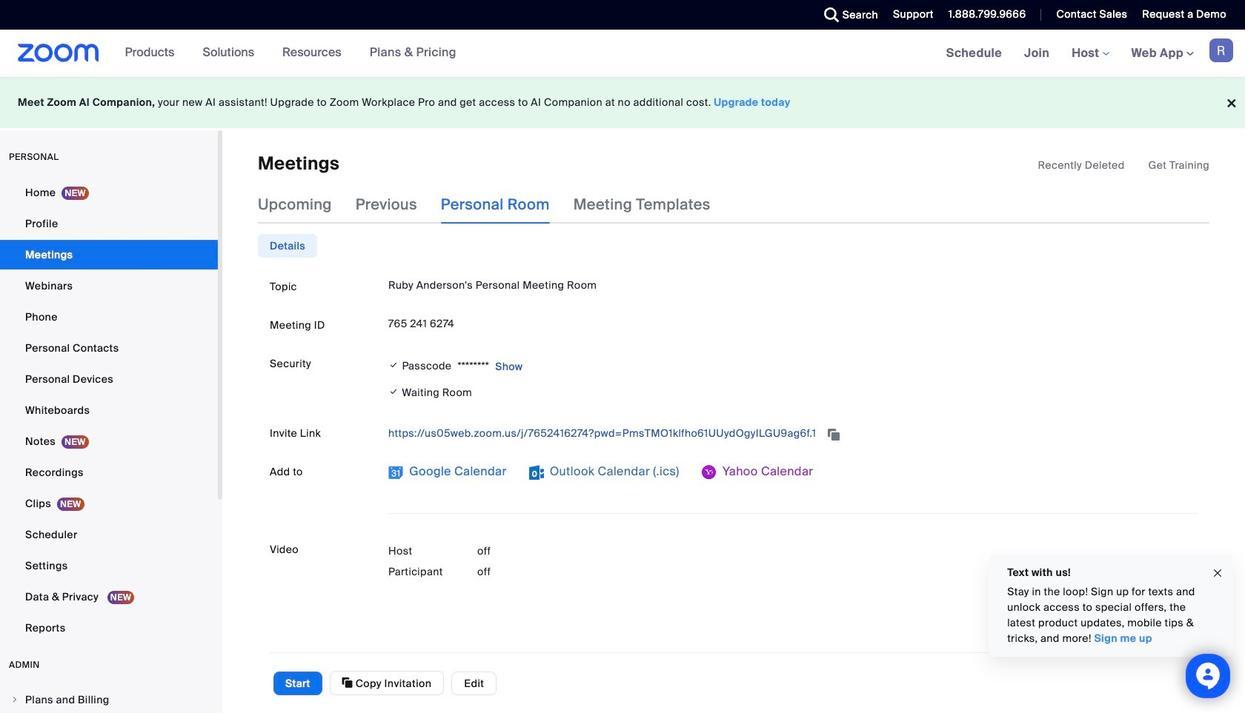 Task type: vqa. For each thing, say whether or not it's contained in the screenshot.
"COPY URL" image
yes



Task type: locate. For each thing, give the bounding box(es) containing it.
profile picture image
[[1210, 39, 1233, 62]]

meetings navigation
[[935, 30, 1245, 78]]

tab
[[258, 234, 317, 258]]

application
[[1038, 158, 1210, 173]]

banner
[[0, 30, 1245, 78]]

footer
[[0, 77, 1245, 128]]

1 vertical spatial checked image
[[388, 385, 399, 401]]

0 vertical spatial checked image
[[388, 358, 399, 373]]

close image
[[1212, 565, 1224, 582]]

1 checked image from the top
[[388, 358, 399, 373]]

tabs of meeting tab list
[[258, 186, 734, 224]]

tab list
[[258, 234, 317, 258]]

menu item
[[0, 686, 218, 714]]

2 checked image from the top
[[388, 385, 399, 401]]

add to yahoo calendar image
[[702, 466, 716, 481]]

add to google calendar image
[[388, 466, 403, 481]]

checked image
[[388, 358, 399, 373], [388, 385, 399, 401]]



Task type: describe. For each thing, give the bounding box(es) containing it.
copy url image
[[826, 430, 841, 440]]

copy image
[[342, 677, 353, 690]]

zoom logo image
[[18, 44, 99, 62]]

product information navigation
[[114, 30, 468, 77]]

personal menu menu
[[0, 178, 218, 645]]

right image
[[10, 696, 19, 705]]

add to outlook calendar (.ics) image
[[529, 466, 544, 481]]



